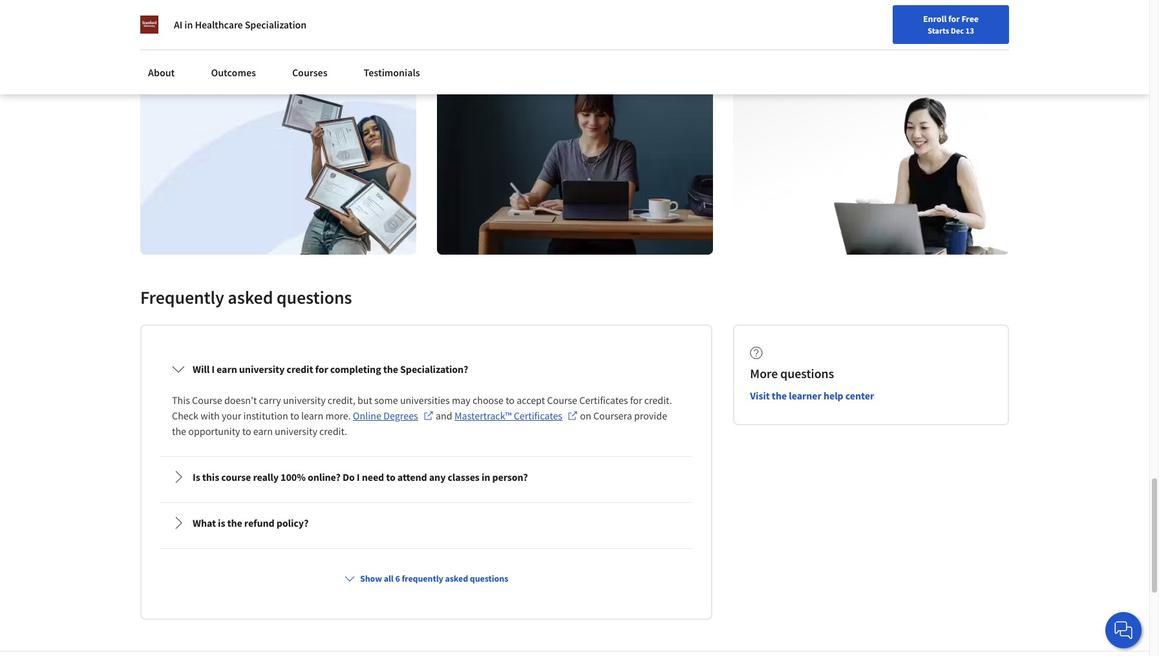 Task type: vqa. For each thing, say whether or not it's contained in the screenshot.
'the' in the The course is awarded The Best Free Online Courses of All Time, and Best Online Courses of the Year (2021 Edition) by Class Central ...
no



Task type: locate. For each thing, give the bounding box(es) containing it.
enroll for free starts dec 13
[[923, 13, 979, 36]]

upskill your employees to excel in the digital economy
[[754, 23, 958, 34]]

policy?
[[277, 517, 309, 530]]

0 vertical spatial questions
[[277, 286, 352, 309]]

the right visit
[[772, 389, 787, 402]]

certificates up coursera
[[579, 394, 628, 407]]

online degrees link
[[353, 408, 434, 423]]

0 horizontal spatial credit.
[[319, 425, 347, 438]]

provide
[[634, 409, 667, 422]]

to left "excel"
[[844, 23, 852, 34]]

in inside unlimited access to 7,000+ world-class courses, hands-on projects, and job-ready certificate programs - all included in your subscription
[[378, 12, 385, 24]]

0 horizontal spatial and
[[196, 12, 210, 24]]

credit. down more.
[[319, 425, 347, 438]]

university down learn
[[275, 425, 317, 438]]

all
[[332, 12, 341, 24], [384, 573, 394, 585]]

for up the dec
[[949, 13, 960, 25]]

1 horizontal spatial your
[[222, 409, 241, 422]]

credit. up provide
[[644, 394, 672, 407]]

your
[[782, 23, 799, 34], [161, 25, 178, 37], [222, 409, 241, 422]]

i right do
[[357, 471, 360, 484]]

more down subscription
[[189, 49, 212, 62]]

visit the learner help center
[[750, 389, 874, 402]]

the
[[883, 23, 896, 34], [383, 363, 398, 376], [772, 389, 787, 402], [172, 425, 186, 438], [227, 517, 242, 530]]

2 vertical spatial questions
[[470, 573, 508, 585]]

learn more down upskill
[[754, 47, 806, 59]]

visit
[[750, 389, 770, 402]]

more down "employees"
[[782, 47, 806, 59]]

all left 6
[[384, 573, 394, 585]]

your down the doesn't
[[222, 409, 241, 422]]

questions
[[277, 286, 352, 309], [781, 365, 834, 381], [470, 573, 508, 585]]

0 vertical spatial university
[[239, 363, 285, 376]]

universities
[[400, 394, 450, 407]]

learn up about at the left top of page
[[161, 49, 187, 62]]

0 vertical spatial all
[[332, 12, 341, 24]]

english button
[[878, 0, 956, 42]]

0 horizontal spatial questions
[[277, 286, 352, 309]]

university
[[239, 363, 285, 376], [283, 394, 326, 407], [275, 425, 317, 438]]

2 vertical spatial university
[[275, 425, 317, 438]]

to
[[227, 0, 234, 11], [844, 23, 852, 34], [506, 394, 515, 407], [290, 409, 299, 422], [242, 425, 251, 438], [386, 471, 396, 484]]

0 horizontal spatial certificates
[[514, 409, 563, 422]]

the right the is
[[227, 517, 242, 530]]

1 vertical spatial opens in a new tab image
[[498, 564, 508, 575]]

about link
[[140, 58, 183, 87]]

for right credit
[[315, 363, 328, 376]]

the inside on coursera provide the opportunity to earn university credit.
[[172, 425, 186, 438]]

asked inside 'dropdown button'
[[445, 573, 468, 585]]

dec
[[951, 25, 964, 36]]

0 vertical spatial and
[[196, 12, 210, 24]]

on left coursera
[[580, 409, 591, 422]]

0 vertical spatial certificates
[[579, 394, 628, 407]]

i
[[212, 363, 215, 376], [357, 471, 360, 484]]

this
[[172, 394, 190, 407]]

in
[[378, 12, 385, 24], [185, 18, 193, 31], [874, 23, 882, 34], [482, 471, 490, 484]]

completing
[[330, 363, 381, 376]]

the down "check"
[[172, 425, 186, 438]]

0 horizontal spatial asked
[[228, 286, 273, 309]]

to down institution on the bottom left of page
[[242, 425, 251, 438]]

and inside collapsed list
[[434, 409, 455, 422]]

unlimited
[[161, 0, 199, 11]]

1 horizontal spatial credit.
[[644, 394, 672, 407]]

0 vertical spatial i
[[212, 363, 215, 376]]

1 vertical spatial credit.
[[319, 425, 347, 438]]

0 vertical spatial earn
[[217, 363, 237, 376]]

in right classes
[[482, 471, 490, 484]]

to inside on coursera provide the opportunity to earn university credit.
[[242, 425, 251, 438]]

1 vertical spatial earn
[[253, 425, 273, 438]]

to right need
[[386, 471, 396, 484]]

1 vertical spatial for
[[315, 363, 328, 376]]

1 horizontal spatial earn
[[253, 425, 273, 438]]

2 horizontal spatial questions
[[781, 365, 834, 381]]

0 horizontal spatial on
[[367, 0, 377, 11]]

learn for learn more link to the left
[[161, 49, 187, 62]]

i right will
[[212, 363, 215, 376]]

is this course really 100% online? do i need to attend any classes in person? button
[[162, 459, 691, 495]]

learn more link down upskill
[[754, 47, 824, 62]]

mastertrack™ certificates
[[455, 409, 563, 422]]

1 horizontal spatial on
[[580, 409, 591, 422]]

is this course really 100% online? do i need to attend any classes in person?
[[193, 471, 528, 484]]

class
[[288, 0, 306, 11]]

classes
[[448, 471, 480, 484]]

this course doesn't carry university credit, but some universities may choose to accept course certificates for credit. check with your institution to learn more.
[[172, 394, 674, 422]]

1 horizontal spatial for
[[630, 394, 642, 407]]

university up learn
[[283, 394, 326, 407]]

-
[[328, 12, 330, 24]]

your down projects,
[[161, 25, 178, 37]]

enroll
[[923, 13, 947, 25]]

the inside dropdown button
[[383, 363, 398, 376]]

online?
[[308, 471, 341, 484]]

to inside dropdown button
[[386, 471, 396, 484]]

1 horizontal spatial i
[[357, 471, 360, 484]]

1 horizontal spatial opens in a new tab image
[[568, 411, 578, 421]]

course up with
[[192, 394, 222, 407]]

courses
[[292, 66, 328, 79]]

more.
[[326, 409, 351, 422]]

0 horizontal spatial your
[[161, 25, 178, 37]]

learn
[[754, 47, 780, 59], [161, 49, 187, 62]]

certificates
[[579, 394, 628, 407], [514, 409, 563, 422]]

and up subscription
[[196, 12, 210, 24]]

2 vertical spatial for
[[630, 394, 642, 407]]

testimonials link
[[356, 58, 428, 87]]

1 horizontal spatial course
[[547, 394, 577, 407]]

online degrees
[[353, 409, 418, 422]]

and down may
[[434, 409, 455, 422]]

0 vertical spatial credit.
[[644, 394, 672, 407]]

certificates down accept
[[514, 409, 563, 422]]

opens in a new tab image
[[568, 411, 578, 421], [498, 564, 508, 575]]

show notifications image
[[975, 16, 991, 32]]

credit. inside this course doesn't carry university credit, but some universities may choose to accept course certificates for credit. check with your institution to learn more.
[[644, 394, 672, 407]]

0 horizontal spatial earn
[[217, 363, 237, 376]]

on inside on coursera provide the opportunity to earn university credit.
[[580, 409, 591, 422]]

1 vertical spatial and
[[434, 409, 455, 422]]

in right the included
[[378, 12, 385, 24]]

check
[[172, 409, 199, 422]]

0 horizontal spatial for
[[315, 363, 328, 376]]

0 vertical spatial on
[[367, 0, 377, 11]]

and
[[196, 12, 210, 24], [434, 409, 455, 422]]

earn right will
[[217, 363, 237, 376]]

for
[[949, 13, 960, 25], [315, 363, 328, 376], [630, 394, 642, 407]]

english
[[902, 15, 933, 27]]

more
[[750, 365, 778, 381]]

on
[[367, 0, 377, 11], [580, 409, 591, 422]]

1 vertical spatial i
[[357, 471, 360, 484]]

your inside unlimited access to 7,000+ world-class courses, hands-on projects, and job-ready certificate programs - all included in your subscription
[[161, 25, 178, 37]]

learn more link
[[754, 47, 824, 62], [161, 49, 230, 62]]

1 vertical spatial asked
[[445, 573, 468, 585]]

doesn't
[[224, 394, 257, 407]]

0 horizontal spatial all
[[332, 12, 341, 24]]

opens in a new tab image
[[423, 411, 434, 421]]

all right -
[[332, 12, 341, 24]]

excel
[[854, 23, 873, 34]]

0 horizontal spatial i
[[212, 363, 215, 376]]

credit.
[[644, 394, 672, 407], [319, 425, 347, 438]]

0 vertical spatial opens in a new tab image
[[568, 411, 578, 421]]

2 horizontal spatial for
[[949, 13, 960, 25]]

the left digital
[[883, 23, 896, 34]]

1 vertical spatial on
[[580, 409, 591, 422]]

learn for rightmost learn more link
[[754, 47, 780, 59]]

upskill
[[754, 23, 780, 34]]

university up carry
[[239, 363, 285, 376]]

learn more down subscription
[[161, 49, 212, 62]]

to up the ready
[[227, 0, 234, 11]]

accept
[[517, 394, 545, 407]]

1 vertical spatial university
[[283, 394, 326, 407]]

0 vertical spatial for
[[949, 13, 960, 25]]

the up some
[[383, 363, 398, 376]]

asked
[[228, 286, 273, 309], [445, 573, 468, 585]]

on up the included
[[367, 0, 377, 11]]

learn more link down subscription
[[161, 49, 230, 62]]

0 horizontal spatial learn more link
[[161, 49, 230, 62]]

will
[[193, 363, 210, 376]]

course right accept
[[547, 394, 577, 407]]

i inside dropdown button
[[357, 471, 360, 484]]

1 horizontal spatial questions
[[470, 573, 508, 585]]

for up provide
[[630, 394, 642, 407]]

this
[[202, 471, 219, 484]]

1 vertical spatial all
[[384, 573, 394, 585]]

1 horizontal spatial certificates
[[579, 394, 628, 407]]

all inside 'dropdown button'
[[384, 573, 394, 585]]

0 horizontal spatial learn
[[161, 49, 187, 62]]

visit the learner help center link
[[750, 389, 874, 402]]

to left learn
[[290, 409, 299, 422]]

more
[[782, 47, 806, 59], [189, 49, 212, 62]]

learner
[[789, 389, 822, 402]]

unlimited access to 7,000+ world-class courses, hands-on projects, and job-ready certificate programs - all included in your subscription
[[161, 0, 385, 37]]

1 horizontal spatial learn
[[754, 47, 780, 59]]

course
[[192, 394, 222, 407], [547, 394, 577, 407]]

your right upskill
[[782, 23, 799, 34]]

1 horizontal spatial all
[[384, 573, 394, 585]]

None search field
[[184, 8, 495, 34]]

0 horizontal spatial course
[[192, 394, 222, 407]]

learn down upskill
[[754, 47, 780, 59]]

but
[[358, 394, 372, 407]]

1 horizontal spatial asked
[[445, 573, 468, 585]]

credit
[[287, 363, 313, 376]]

1 horizontal spatial and
[[434, 409, 455, 422]]

what is the refund policy? button
[[162, 505, 691, 541]]

all inside unlimited access to 7,000+ world-class courses, hands-on projects, and job-ready certificate programs - all included in your subscription
[[332, 12, 341, 24]]

opens in a new tab image inside mastertrack™ certificates link
[[568, 411, 578, 421]]

healthcare
[[195, 18, 243, 31]]

1 vertical spatial certificates
[[514, 409, 563, 422]]

opportunity
[[188, 425, 240, 438]]

earn down institution on the bottom left of page
[[253, 425, 273, 438]]

courses link
[[284, 58, 335, 87]]

your inside this course doesn't carry university credit, but some universities may choose to accept course certificates for credit. check with your institution to learn more.
[[222, 409, 241, 422]]



Task type: describe. For each thing, give the bounding box(es) containing it.
choose
[[473, 394, 504, 407]]

frequently
[[140, 286, 224, 309]]

ai in healthcare specialization
[[174, 18, 307, 31]]

may
[[452, 394, 471, 407]]

learn
[[301, 409, 323, 422]]

earn inside dropdown button
[[217, 363, 237, 376]]

the inside dropdown button
[[227, 517, 242, 530]]

courses,
[[308, 0, 339, 11]]

6
[[395, 573, 400, 585]]

center
[[846, 389, 874, 402]]

degrees
[[384, 409, 418, 422]]

world-
[[263, 0, 288, 11]]

online
[[353, 409, 381, 422]]

and inside unlimited access to 7,000+ world-class courses, hands-on projects, and job-ready certificate programs - all included in your subscription
[[196, 12, 210, 24]]

more questions
[[750, 365, 834, 381]]

about
[[148, 66, 175, 79]]

included
[[343, 12, 376, 24]]

digital
[[898, 23, 921, 34]]

0 horizontal spatial learn more
[[161, 49, 212, 62]]

13
[[966, 25, 974, 36]]

employees
[[801, 23, 842, 34]]

job-
[[212, 12, 227, 24]]

for inside dropdown button
[[315, 363, 328, 376]]

frequently asked questions
[[140, 286, 352, 309]]

outcomes
[[211, 66, 256, 79]]

for inside this course doesn't carry university credit, but some universities may choose to accept course certificates for credit. check with your institution to learn more.
[[630, 394, 642, 407]]

your for unlimited access to 7,000+ world-class courses, hands-on projects, and job-ready certificate programs - all included in your subscription
[[161, 25, 178, 37]]

show all 6 frequently asked questions button
[[340, 567, 514, 590]]

with
[[201, 409, 220, 422]]

outcomes link
[[203, 58, 264, 87]]

on coursera provide the opportunity to earn university credit.
[[172, 409, 669, 438]]

in right ai
[[185, 18, 193, 31]]

is
[[193, 471, 200, 484]]

frequently
[[402, 573, 443, 585]]

to inside unlimited access to 7,000+ world-class courses, hands-on projects, and job-ready certificate programs - all included in your subscription
[[227, 0, 234, 11]]

subscription
[[180, 25, 227, 37]]

credit,
[[328, 394, 355, 407]]

starts
[[928, 25, 949, 36]]

on inside unlimited access to 7,000+ world-class courses, hands-on projects, and job-ready certificate programs - all included in your subscription
[[367, 0, 377, 11]]

mastertrack™ certificates link
[[455, 408, 578, 423]]

your for this course doesn't carry university credit, but some universities may choose to accept course certificates for credit. check with your institution to learn more.
[[222, 409, 241, 422]]

1 horizontal spatial learn more link
[[754, 47, 824, 62]]

what is the refund policy?
[[193, 517, 309, 530]]

will i earn university credit for completing the specialization? button
[[162, 351, 691, 387]]

university inside dropdown button
[[239, 363, 285, 376]]

collapsed list
[[157, 347, 696, 656]]

institution
[[243, 409, 288, 422]]

need
[[362, 471, 384, 484]]

specialization?
[[400, 363, 468, 376]]

for inside enroll for free starts dec 13
[[949, 13, 960, 25]]

show all 6 frequently asked questions
[[360, 573, 508, 585]]

carry
[[259, 394, 281, 407]]

earn inside on coursera provide the opportunity to earn university credit.
[[253, 425, 273, 438]]

mastertrack™
[[455, 409, 512, 422]]

university inside on coursera provide the opportunity to earn university credit.
[[275, 425, 317, 438]]

what
[[193, 517, 216, 530]]

testimonials
[[364, 66, 420, 79]]

projects,
[[161, 12, 194, 24]]

university inside this course doesn't carry university credit, but some universities may choose to accept course certificates for credit. check with your institution to learn more.
[[283, 394, 326, 407]]

really
[[253, 471, 279, 484]]

in right "excel"
[[874, 23, 882, 34]]

1 vertical spatial questions
[[781, 365, 834, 381]]

access
[[200, 0, 225, 11]]

ready
[[227, 12, 248, 24]]

chat with us image
[[1114, 620, 1134, 641]]

course
[[221, 471, 251, 484]]

i inside dropdown button
[[212, 363, 215, 376]]

in inside dropdown button
[[482, 471, 490, 484]]

programs
[[289, 12, 326, 24]]

1 course from the left
[[192, 394, 222, 407]]

person?
[[492, 471, 528, 484]]

certificates inside this course doesn't carry university credit, but some universities may choose to accept course certificates for credit. check with your institution to learn more.
[[579, 394, 628, 407]]

any
[[429, 471, 446, 484]]

credit. inside on coursera provide the opportunity to earn university credit.
[[319, 425, 347, 438]]

coursera
[[594, 409, 632, 422]]

help
[[824, 389, 844, 402]]

0 horizontal spatial more
[[189, 49, 212, 62]]

0 vertical spatial asked
[[228, 286, 273, 309]]

show
[[360, 573, 382, 585]]

1 horizontal spatial more
[[782, 47, 806, 59]]

0 horizontal spatial opens in a new tab image
[[498, 564, 508, 575]]

2 course from the left
[[547, 394, 577, 407]]

free
[[962, 13, 979, 25]]

questions inside 'dropdown button'
[[470, 573, 508, 585]]

economy
[[923, 23, 958, 34]]

2 horizontal spatial your
[[782, 23, 799, 34]]

ai
[[174, 18, 183, 31]]

stanford university image
[[140, 16, 158, 34]]

to up mastertrack™ certificates
[[506, 394, 515, 407]]

some
[[374, 394, 398, 407]]

do
[[343, 471, 355, 484]]

100%
[[281, 471, 306, 484]]

7,000+
[[236, 0, 261, 11]]

hands-
[[341, 0, 367, 11]]

is
[[218, 517, 225, 530]]

attend
[[398, 471, 427, 484]]

specialization
[[245, 18, 307, 31]]

1 horizontal spatial learn more
[[754, 47, 806, 59]]



